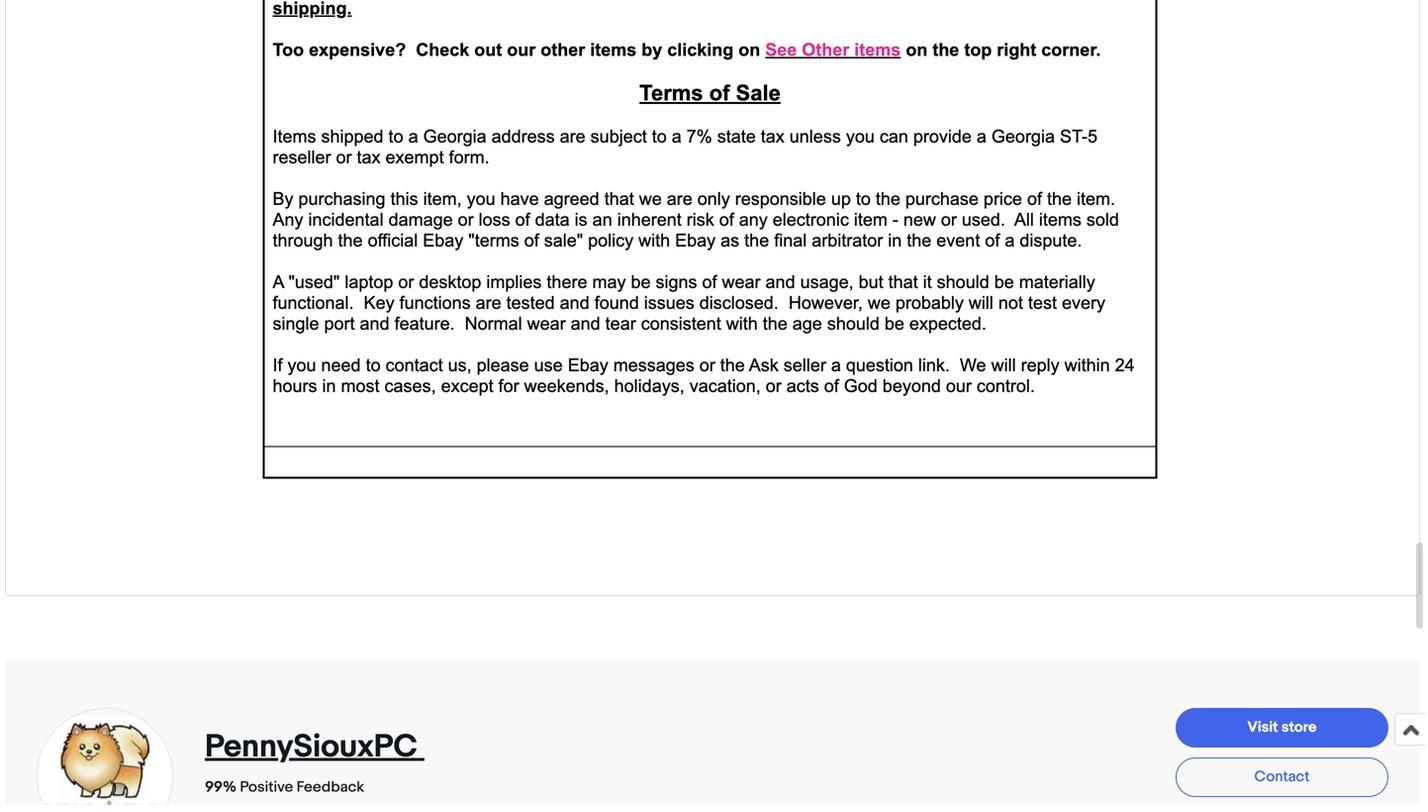 Task type: locate. For each thing, give the bounding box(es) containing it.
visit store link
[[1176, 708, 1389, 747]]

visit
[[1248, 718, 1279, 736]]

visit store
[[1248, 718, 1317, 736]]

99%
[[205, 778, 237, 796]]

contact link
[[1176, 757, 1389, 797]]

pennysiouxpc image
[[36, 715, 174, 805]]

contact
[[1255, 768, 1310, 786]]

pennysiouxpc
[[205, 728, 418, 766]]



Task type: describe. For each thing, give the bounding box(es) containing it.
positive
[[240, 778, 293, 796]]

99% positive feedback
[[205, 778, 364, 796]]

store
[[1282, 718, 1317, 736]]

feedback
[[297, 778, 364, 796]]

pennysiouxpc link
[[205, 728, 425, 766]]



Task type: vqa. For each thing, say whether or not it's contained in the screenshot.
Positive
yes



